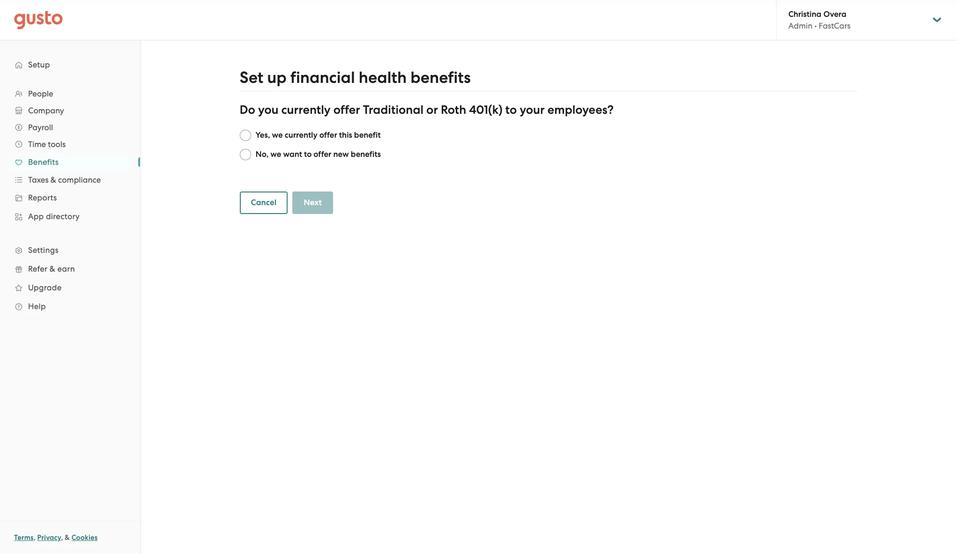 Task type: describe. For each thing, give the bounding box(es) containing it.
employees?
[[548, 103, 614, 117]]

401(k)
[[469, 103, 503, 117]]

& for compliance
[[51, 175, 56, 185]]

admin
[[789, 21, 813, 30]]

roth
[[441, 103, 466, 117]]

1 vertical spatial to
[[304, 149, 312, 159]]

benefits
[[28, 157, 59, 167]]

settings link
[[9, 242, 131, 259]]

cookies
[[72, 534, 98, 542]]

1 , from the left
[[34, 534, 36, 542]]

help link
[[9, 298, 131, 315]]

time tools button
[[9, 136, 131, 153]]

app
[[28, 212, 44, 221]]

payroll
[[28, 123, 53, 132]]

Yes, we currently offer this benefit radio
[[240, 130, 251, 141]]

taxes & compliance button
[[9, 172, 131, 188]]

terms link
[[14, 534, 34, 542]]

setup
[[28, 60, 50, 69]]

yes, we currently offer this benefit
[[256, 130, 381, 140]]

privacy
[[37, 534, 61, 542]]

do
[[240, 103, 255, 117]]

benefits link
[[9, 154, 131, 171]]

we for yes,
[[272, 130, 283, 140]]

tools
[[48, 140, 66, 149]]

reports
[[28, 193, 57, 202]]

taxes
[[28, 175, 49, 185]]

app directory
[[28, 212, 80, 221]]

traditional
[[363, 103, 424, 117]]

financial
[[290, 68, 355, 87]]

upgrade
[[28, 283, 62, 292]]

refer
[[28, 264, 48, 274]]

directory
[[46, 212, 80, 221]]

privacy link
[[37, 534, 61, 542]]

1 vertical spatial benefits
[[351, 149, 381, 159]]

app directory link
[[9, 208, 131, 225]]

christina
[[789, 9, 822, 19]]

refer & earn
[[28, 264, 75, 274]]

currently for we
[[285, 130, 318, 140]]

we for no,
[[270, 149, 281, 159]]

do you currently offer traditional or roth 401(k) to your employees?
[[240, 103, 614, 117]]

you
[[258, 103, 279, 117]]

help
[[28, 302, 46, 311]]

& for earn
[[50, 264, 55, 274]]

cancel link
[[240, 192, 288, 214]]

list containing people
[[0, 85, 140, 316]]

taxes & compliance
[[28, 175, 101, 185]]

time tools
[[28, 140, 66, 149]]

new
[[333, 149, 349, 159]]

people button
[[9, 85, 131, 102]]

company
[[28, 106, 64, 115]]



Task type: vqa. For each thing, say whether or not it's contained in the screenshot.
taxes & compliance
yes



Task type: locate. For each thing, give the bounding box(es) containing it.
1 horizontal spatial benefits
[[411, 68, 471, 87]]

, left "privacy"
[[34, 534, 36, 542]]

yes,
[[256, 130, 270, 140]]

benefits down benefit
[[351, 149, 381, 159]]

,
[[34, 534, 36, 542], [61, 534, 63, 542]]

people
[[28, 89, 53, 98]]

offer left new
[[314, 149, 332, 159]]

overa
[[824, 9, 847, 19]]

cookies button
[[72, 532, 98, 544]]

up
[[267, 68, 287, 87]]

& left earn
[[50, 264, 55, 274]]

1 vertical spatial &
[[50, 264, 55, 274]]

& left cookies 'button'
[[65, 534, 70, 542]]

to right want
[[304, 149, 312, 159]]

offer left this
[[319, 130, 337, 140]]

benefits
[[411, 68, 471, 87], [351, 149, 381, 159]]

currently up want
[[285, 130, 318, 140]]

we right no,
[[270, 149, 281, 159]]

compliance
[[58, 175, 101, 185]]

refer & earn link
[[9, 261, 131, 277]]

1 horizontal spatial to
[[506, 103, 517, 117]]

No, we want to offer new benefits radio
[[240, 149, 251, 160]]

benefits up or
[[411, 68, 471, 87]]

gusto navigation element
[[0, 40, 140, 331]]

offer for this
[[319, 130, 337, 140]]

offer
[[333, 103, 360, 117], [319, 130, 337, 140], [314, 149, 332, 159]]

christina overa admin • fastcars
[[789, 9, 851, 30]]

we right yes,
[[272, 130, 283, 140]]

terms , privacy , & cookies
[[14, 534, 98, 542]]

0 vertical spatial offer
[[333, 103, 360, 117]]

0 vertical spatial &
[[51, 175, 56, 185]]

0 vertical spatial to
[[506, 103, 517, 117]]

cancel
[[251, 198, 277, 208]]

1 horizontal spatial ,
[[61, 534, 63, 542]]

set
[[240, 68, 263, 87]]

& right taxes
[[51, 175, 56, 185]]

your
[[520, 103, 545, 117]]

company button
[[9, 102, 131, 119]]

currently
[[281, 103, 331, 117], [285, 130, 318, 140]]

0 horizontal spatial benefits
[[351, 149, 381, 159]]

time
[[28, 140, 46, 149]]

offer for traditional
[[333, 103, 360, 117]]

2 vertical spatial &
[[65, 534, 70, 542]]

health
[[359, 68, 407, 87]]

set up financial health benefits
[[240, 68, 471, 87]]

currently up yes, we currently offer this benefit
[[281, 103, 331, 117]]

0 vertical spatial currently
[[281, 103, 331, 117]]

want
[[283, 149, 302, 159]]

, left cookies 'button'
[[61, 534, 63, 542]]

2 , from the left
[[61, 534, 63, 542]]

2 vertical spatial offer
[[314, 149, 332, 159]]

reports link
[[9, 189, 131, 206]]

earn
[[57, 264, 75, 274]]

fastcars
[[819, 21, 851, 30]]

home image
[[14, 11, 63, 29]]

offer up this
[[333, 103, 360, 117]]

or
[[426, 103, 438, 117]]

setup link
[[9, 56, 131, 73]]

benefit
[[354, 130, 381, 140]]

0 vertical spatial benefits
[[411, 68, 471, 87]]

we
[[272, 130, 283, 140], [270, 149, 281, 159]]

settings
[[28, 246, 59, 255]]

0 vertical spatial we
[[272, 130, 283, 140]]

1 vertical spatial currently
[[285, 130, 318, 140]]

& inside dropdown button
[[51, 175, 56, 185]]

upgrade link
[[9, 279, 131, 296]]

terms
[[14, 534, 34, 542]]

to left your on the top right
[[506, 103, 517, 117]]

1 vertical spatial offer
[[319, 130, 337, 140]]

1 vertical spatial we
[[270, 149, 281, 159]]

&
[[51, 175, 56, 185], [50, 264, 55, 274], [65, 534, 70, 542]]

•
[[815, 21, 817, 30]]

this
[[339, 130, 352, 140]]

0 horizontal spatial to
[[304, 149, 312, 159]]

currently for you
[[281, 103, 331, 117]]

payroll button
[[9, 119, 131, 136]]

list
[[0, 85, 140, 316]]

0 horizontal spatial ,
[[34, 534, 36, 542]]

to
[[506, 103, 517, 117], [304, 149, 312, 159]]

no, we want to offer new benefits
[[256, 149, 381, 159]]

no,
[[256, 149, 269, 159]]



